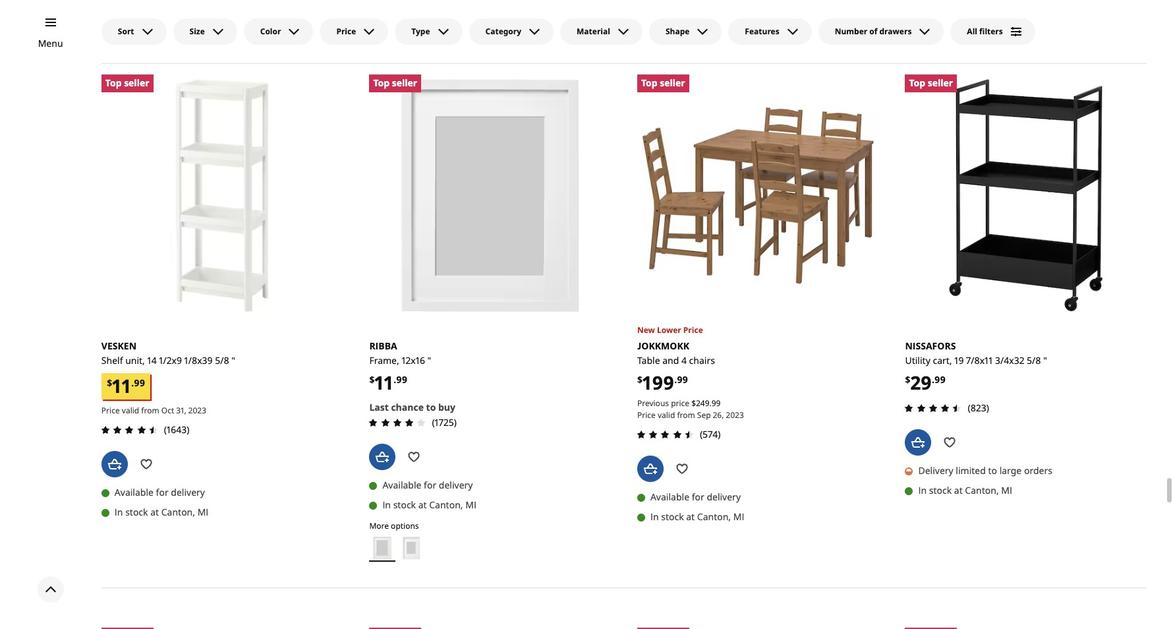 Task type: describe. For each thing, give the bounding box(es) containing it.
. inside previous price $ 249 . 99 price valid from sep 26, 2023
[[710, 398, 712, 409]]

$ inside the ribba frame, 12x16 " $ 11 . 99
[[370, 373, 375, 386]]

sep
[[698, 409, 711, 421]]

199
[[643, 370, 675, 395]]

buy
[[439, 401, 456, 413]]

nissafors utility cart, 19 7/8x11 3/4x32 5/8 " $ 29 . 99
[[906, 339, 1048, 395]]

7/8x11
[[967, 354, 993, 367]]

$ 11 . 99
[[107, 373, 145, 399]]

shape button
[[650, 18, 722, 45]]

oct
[[161, 405, 174, 416]]

(1643)
[[164, 424, 190, 436]]

delivery for 11
[[439, 479, 473, 491]]

delivery limited to large orders
[[919, 464, 1053, 477]]

" for nissafors utility cart, 19 7/8x11 3/4x32 5/8 " $ 29 . 99
[[1044, 354, 1048, 367]]

at for 11
[[419, 499, 427, 511]]

from inside previous price $ 249 . 99 price valid from sep 26, 2023
[[678, 409, 696, 421]]

top for 11
[[374, 77, 390, 89]]

seller for 199
[[660, 77, 686, 89]]

0 horizontal spatial available for delivery
[[115, 486, 205, 499]]

price
[[671, 398, 690, 409]]

in stock at canton, mi for 11
[[383, 499, 477, 511]]

0 horizontal spatial 2023
[[189, 405, 206, 416]]

available for 199
[[651, 491, 690, 503]]

type button
[[395, 18, 463, 45]]

mi for 11
[[466, 499, 477, 511]]

filters
[[980, 26, 1004, 37]]

in stock at canton, mi for 29
[[919, 484, 1013, 497]]

in for 29
[[919, 484, 927, 497]]

frame,
[[370, 354, 399, 367]]

26,
[[713, 409, 724, 421]]

more
[[370, 520, 389, 532]]

ribba
[[370, 339, 397, 352]]

19
[[955, 354, 964, 367]]

and
[[663, 354, 679, 366]]

1 top seller from the left
[[105, 77, 149, 89]]

new
[[638, 324, 655, 336]]

last chance to buy
[[370, 401, 456, 413]]

for for 199
[[692, 491, 705, 503]]

99 inside new lower price jokkmokk table and 4 chairs $ 199 . 99
[[677, 373, 689, 385]]

1 top from the left
[[105, 77, 122, 89]]

new lower price jokkmokk table and 4 chairs $ 199 . 99
[[638, 324, 716, 395]]

material button
[[561, 18, 643, 45]]

stock for 199
[[662, 511, 684, 523]]

shape
[[666, 26, 690, 37]]

31,
[[176, 405, 186, 416]]

color button
[[244, 18, 314, 45]]

" for vesken shelf unit, 14 1/2x9 1/8x39 5/8 "
[[232, 354, 235, 366]]

all filters
[[968, 26, 1004, 37]]

. inside the ribba frame, 12x16 " $ 11 . 99
[[394, 373, 397, 386]]

$ inside new lower price jokkmokk table and 4 chairs $ 199 . 99
[[638, 373, 643, 385]]

number of drawers button
[[819, 18, 945, 45]]

29
[[911, 370, 933, 395]]

0 horizontal spatial available
[[115, 486, 154, 499]]

. inside nissafors utility cart, 19 7/8x11 3/4x32 5/8 " $ 29 . 99
[[933, 373, 935, 386]]

review: 4.6 out of 5 stars. total reviews: 574 image
[[634, 427, 698, 443]]

1 seller from the left
[[124, 77, 149, 89]]

previous
[[638, 398, 669, 409]]

number
[[835, 26, 868, 37]]

(574)
[[700, 428, 721, 441]]

stock for 29
[[930, 484, 952, 497]]

$ inside nissafors utility cart, 19 7/8x11 3/4x32 5/8 " $ 29 . 99
[[906, 373, 911, 386]]

0 horizontal spatial valid
[[122, 405, 139, 416]]

5/8 for nissafors utility cart, 19 7/8x11 3/4x32 5/8 " $ 29 . 99
[[1028, 354, 1042, 367]]

number of drawers
[[835, 26, 912, 37]]

price button
[[320, 18, 389, 45]]

price inside previous price $ 249 . 99 price valid from sep 26, 2023
[[638, 409, 656, 421]]

seller for 29
[[928, 77, 954, 89]]

2023 inside previous price $ 249 . 99 price valid from sep 26, 2023
[[726, 409, 744, 421]]

category
[[486, 26, 522, 37]]

1/2x9
[[159, 354, 182, 366]]

11 inside the ribba frame, 12x16 " $ 11 . 99
[[375, 370, 394, 395]]

1/8x39
[[184, 354, 213, 366]]

chairs
[[690, 354, 716, 366]]

menu
[[38, 37, 63, 49]]

$ inside previous price $ 249 . 99 price valid from sep 26, 2023
[[692, 398, 697, 409]]

249
[[697, 398, 710, 409]]

mi for 199
[[734, 511, 745, 523]]

all
[[968, 26, 978, 37]]

0 horizontal spatial 11
[[112, 373, 131, 399]]

" inside the ribba frame, 12x16 " $ 11 . 99
[[428, 354, 431, 367]]

type
[[412, 26, 430, 37]]

99 inside the ribba frame, 12x16 " $ 11 . 99
[[397, 373, 408, 386]]

orders
[[1025, 464, 1053, 477]]

features
[[745, 26, 780, 37]]

vesken
[[101, 339, 137, 352]]

99 inside nissafors utility cart, 19 7/8x11 3/4x32 5/8 " $ 29 . 99
[[935, 373, 946, 386]]

all filters button
[[951, 18, 1036, 45]]

for for 11
[[424, 479, 437, 491]]

(1725)
[[432, 416, 457, 429]]

top seller for 199
[[642, 77, 686, 89]]



Task type: vqa. For each thing, say whether or not it's contained in the screenshot.
The Idanäs
no



Task type: locate. For each thing, give the bounding box(es) containing it.
seller for 11
[[392, 77, 418, 89]]

for down (1643)
[[156, 486, 169, 499]]

available for 11
[[383, 479, 422, 491]]

delivery down (574)
[[707, 491, 741, 503]]

top seller for 29
[[910, 77, 954, 89]]

1 horizontal spatial to
[[989, 464, 998, 477]]

in for 11
[[383, 499, 391, 511]]

review: 4.6 out of 5 stars. total reviews: 823 image
[[902, 400, 966, 416]]

available for delivery for 11
[[383, 479, 473, 491]]

delivery
[[919, 464, 954, 477]]

available down review: 4.6 out of 5 stars. total reviews: 574 image on the right bottom of page
[[651, 491, 690, 503]]

99 down 4
[[677, 373, 689, 385]]

mi for 29
[[1002, 484, 1013, 497]]

2 horizontal spatial delivery
[[707, 491, 741, 503]]

top down "sort"
[[105, 77, 122, 89]]

0 horizontal spatial 5/8
[[215, 354, 229, 366]]

99 inside previous price $ 249 . 99 price valid from sep 26, 2023
[[712, 398, 721, 409]]

2023 right 26,
[[726, 409, 744, 421]]

to
[[426, 401, 436, 413], [989, 464, 998, 477]]

previous price $ 249 . 99 price valid from sep 26, 2023
[[638, 398, 744, 421]]

$ inside $ 11 . 99
[[107, 377, 112, 389]]

in stock at canton, mi
[[919, 484, 1013, 497], [383, 499, 477, 511], [115, 506, 209, 519], [651, 511, 745, 523]]

0 horizontal spatial to
[[426, 401, 436, 413]]

top seller
[[105, 77, 149, 89], [374, 77, 418, 89], [642, 77, 686, 89], [910, 77, 954, 89]]

2023
[[189, 405, 206, 416], [726, 409, 744, 421]]

valid down previous
[[658, 409, 676, 421]]

$ down "shelf"
[[107, 377, 112, 389]]

to for limited
[[989, 464, 998, 477]]

available
[[383, 479, 422, 491], [115, 486, 154, 499], [651, 491, 690, 503]]

" right the 1/8x39
[[232, 354, 235, 366]]

table
[[638, 354, 661, 366]]

1 horizontal spatial available
[[383, 479, 422, 491]]

price inside new lower price jokkmokk table and 4 chairs $ 199 . 99
[[684, 324, 704, 336]]

2 horizontal spatial "
[[1044, 354, 1048, 367]]

from left oct
[[141, 405, 159, 416]]

3 " from the left
[[1044, 354, 1048, 367]]

from down price on the right bottom of the page
[[678, 409, 696, 421]]

for down (574)
[[692, 491, 705, 503]]

1 horizontal spatial "
[[428, 354, 431, 367]]

available up options
[[383, 479, 422, 491]]

seller
[[124, 77, 149, 89], [392, 77, 418, 89], [660, 77, 686, 89], [928, 77, 954, 89]]

2 top seller from the left
[[374, 77, 418, 89]]

valid inside previous price $ 249 . 99 price valid from sep 26, 2023
[[658, 409, 676, 421]]

2 seller from the left
[[392, 77, 418, 89]]

5/8 inside vesken shelf unit, 14 1/2x9 1/8x39 5/8 "
[[215, 354, 229, 366]]

delivery down (1643)
[[171, 486, 205, 499]]

1 horizontal spatial 2023
[[726, 409, 744, 421]]

99 down 12x16
[[397, 373, 408, 386]]

2 " from the left
[[428, 354, 431, 367]]

available for delivery
[[383, 479, 473, 491], [115, 486, 205, 499], [651, 491, 741, 503]]

of
[[870, 26, 878, 37]]

price inside popup button
[[337, 26, 356, 37]]

0 vertical spatial to
[[426, 401, 436, 413]]

top seller down drawers
[[910, 77, 954, 89]]

top seller down shape
[[642, 77, 686, 89]]

3 seller from the left
[[660, 77, 686, 89]]

delivery down (1725) at the left bottom
[[439, 479, 473, 491]]

jokkmokk
[[638, 339, 690, 352]]

shelf
[[101, 354, 123, 366]]

delivery
[[439, 479, 473, 491], [171, 486, 205, 499], [707, 491, 741, 503]]

cart,
[[933, 354, 953, 367]]

delivery for 199
[[707, 491, 741, 503]]

top down drawers
[[910, 77, 926, 89]]

1 horizontal spatial 11
[[375, 370, 394, 395]]

size button
[[173, 18, 237, 45]]

canton, for 29
[[966, 484, 1000, 497]]

2023 right 31,
[[189, 405, 206, 416]]

" inside vesken shelf unit, 14 1/2x9 1/8x39 5/8 "
[[232, 354, 235, 366]]

available for delivery for 199
[[651, 491, 741, 503]]

0 horizontal spatial delivery
[[171, 486, 205, 499]]

. down and
[[675, 373, 677, 385]]

" right 3/4x32
[[1044, 354, 1048, 367]]

$ down utility
[[906, 373, 911, 386]]

available for delivery up options
[[383, 479, 473, 491]]

drawers
[[880, 26, 912, 37]]

top down shape popup button
[[642, 77, 658, 89]]

12x16
[[402, 354, 425, 367]]

vesken shelf unit, 14 1/2x9 1/8x39 5/8 "
[[101, 339, 235, 366]]

1 " from the left
[[232, 354, 235, 366]]

top for 199
[[642, 77, 658, 89]]

sort
[[118, 26, 134, 37]]

lower
[[657, 324, 682, 336]]

top for 29
[[910, 77, 926, 89]]

0 horizontal spatial "
[[232, 354, 235, 366]]

99 down cart,
[[935, 373, 946, 386]]

material
[[577, 26, 611, 37]]

2 5/8 from the left
[[1028, 354, 1042, 367]]

. inside $ 11 . 99
[[131, 377, 134, 389]]

at
[[955, 484, 963, 497], [419, 499, 427, 511], [150, 506, 159, 519], [687, 511, 695, 523]]

review: 4.2 out of 5 stars. total reviews: 1725 image
[[366, 415, 430, 431]]

color
[[260, 26, 281, 37]]

more options
[[370, 520, 419, 532]]

canton,
[[966, 484, 1000, 497], [430, 499, 463, 511], [161, 506, 195, 519], [698, 511, 731, 523]]

at for 29
[[955, 484, 963, 497]]

. up sep
[[710, 398, 712, 409]]

.
[[675, 373, 677, 385], [394, 373, 397, 386], [933, 373, 935, 386], [131, 377, 134, 389], [710, 398, 712, 409]]

1 horizontal spatial valid
[[658, 409, 676, 421]]

3 top seller from the left
[[642, 77, 686, 89]]

(823)
[[968, 402, 990, 414]]

options
[[391, 520, 419, 532]]

4 top seller from the left
[[910, 77, 954, 89]]

"
[[232, 354, 235, 366], [428, 354, 431, 367], [1044, 354, 1048, 367]]

canton, for 11
[[430, 499, 463, 511]]

2 horizontal spatial available
[[651, 491, 690, 503]]

available down review: 4.7 out of 5 stars. total reviews: 1643 'image'
[[115, 486, 154, 499]]

utility
[[906, 354, 931, 367]]

review: 4.7 out of 5 stars. total reviews: 1643 image
[[98, 422, 161, 438]]

to for chance
[[426, 401, 436, 413]]

top seller for 11
[[374, 77, 418, 89]]

1 horizontal spatial delivery
[[439, 479, 473, 491]]

4
[[682, 354, 687, 366]]

$
[[638, 373, 643, 385], [370, 373, 375, 386], [906, 373, 911, 386], [107, 377, 112, 389], [692, 398, 697, 409]]

0 horizontal spatial for
[[156, 486, 169, 499]]

. down unit,
[[131, 377, 134, 389]]

99 inside $ 11 . 99
[[134, 377, 145, 389]]

to left "large"
[[989, 464, 998, 477]]

top
[[105, 77, 122, 89], [374, 77, 390, 89], [642, 77, 658, 89], [910, 77, 926, 89]]

available for delivery down (1643)
[[115, 486, 205, 499]]

large
[[1000, 464, 1022, 477]]

chance
[[391, 401, 424, 413]]

for down (1725) at the left bottom
[[424, 479, 437, 491]]

price
[[337, 26, 356, 37], [684, 324, 704, 336], [101, 405, 120, 416], [638, 409, 656, 421]]

99 down unit,
[[134, 377, 145, 389]]

" inside nissafors utility cart, 19 7/8x11 3/4x32 5/8 " $ 29 . 99
[[1044, 354, 1048, 367]]

valid
[[122, 405, 139, 416], [658, 409, 676, 421]]

valid up review: 4.7 out of 5 stars. total reviews: 1643 'image'
[[122, 405, 139, 416]]

5/8 for vesken shelf unit, 14 1/2x9 1/8x39 5/8 "
[[215, 354, 229, 366]]

1 horizontal spatial 5/8
[[1028, 354, 1042, 367]]

3 top from the left
[[642, 77, 658, 89]]

at for 199
[[687, 511, 695, 523]]

top seller down "sort"
[[105, 77, 149, 89]]

from
[[141, 405, 159, 416], [678, 409, 696, 421]]

sort button
[[101, 18, 167, 45]]

available for delivery down (574)
[[651, 491, 741, 503]]

2 horizontal spatial available for delivery
[[651, 491, 741, 503]]

menu button
[[38, 36, 63, 51]]

1 vertical spatial to
[[989, 464, 998, 477]]

3/4x32
[[996, 354, 1025, 367]]

" right 12x16
[[428, 354, 431, 367]]

5/8 right 3/4x32
[[1028, 354, 1042, 367]]

features button
[[729, 18, 812, 45]]

1 horizontal spatial from
[[678, 409, 696, 421]]

1 horizontal spatial for
[[424, 479, 437, 491]]

top down price popup button
[[374, 77, 390, 89]]

price valid from oct 31, 2023
[[101, 405, 206, 416]]

2 top from the left
[[374, 77, 390, 89]]

5/8 inside nissafors utility cart, 19 7/8x11 3/4x32 5/8 " $ 29 . 99
[[1028, 354, 1042, 367]]

ribba frame, 12x16 " $ 11 . 99
[[370, 339, 431, 395]]

99
[[677, 373, 689, 385], [397, 373, 408, 386], [935, 373, 946, 386], [134, 377, 145, 389], [712, 398, 721, 409]]

1 5/8 from the left
[[215, 354, 229, 366]]

14
[[147, 354, 157, 366]]

in for 199
[[651, 511, 659, 523]]

canton, for 199
[[698, 511, 731, 523]]

stock
[[930, 484, 952, 497], [393, 499, 416, 511], [125, 506, 148, 519], [662, 511, 684, 523]]

11 down frame,
[[375, 370, 394, 395]]

size
[[190, 26, 205, 37]]

for
[[424, 479, 437, 491], [156, 486, 169, 499], [692, 491, 705, 503]]

11
[[375, 370, 394, 395], [112, 373, 131, 399]]

1 horizontal spatial available for delivery
[[383, 479, 473, 491]]

. inside new lower price jokkmokk table and 4 chairs $ 199 . 99
[[675, 373, 677, 385]]

limited
[[957, 464, 987, 477]]

$ down the table
[[638, 373, 643, 385]]

4 top from the left
[[910, 77, 926, 89]]

2 horizontal spatial for
[[692, 491, 705, 503]]

stock for 11
[[393, 499, 416, 511]]

in
[[919, 484, 927, 497], [383, 499, 391, 511], [115, 506, 123, 519], [651, 511, 659, 523]]

category button
[[469, 18, 554, 45]]

4 seller from the left
[[928, 77, 954, 89]]

0 horizontal spatial from
[[141, 405, 159, 416]]

nissafors
[[906, 339, 956, 352]]

99 up 26,
[[712, 398, 721, 409]]

$ right price on the right bottom of the page
[[692, 398, 697, 409]]

top seller down type
[[374, 77, 418, 89]]

5/8
[[215, 354, 229, 366], [1028, 354, 1042, 367]]

. down frame,
[[394, 373, 397, 386]]

$ down frame,
[[370, 373, 375, 386]]

to left buy
[[426, 401, 436, 413]]

11 down "shelf"
[[112, 373, 131, 399]]

unit,
[[125, 354, 145, 366]]

. down cart,
[[933, 373, 935, 386]]

in stock at canton, mi for 199
[[651, 511, 745, 523]]

5/8 right the 1/8x39
[[215, 354, 229, 366]]

last
[[370, 401, 389, 413]]



